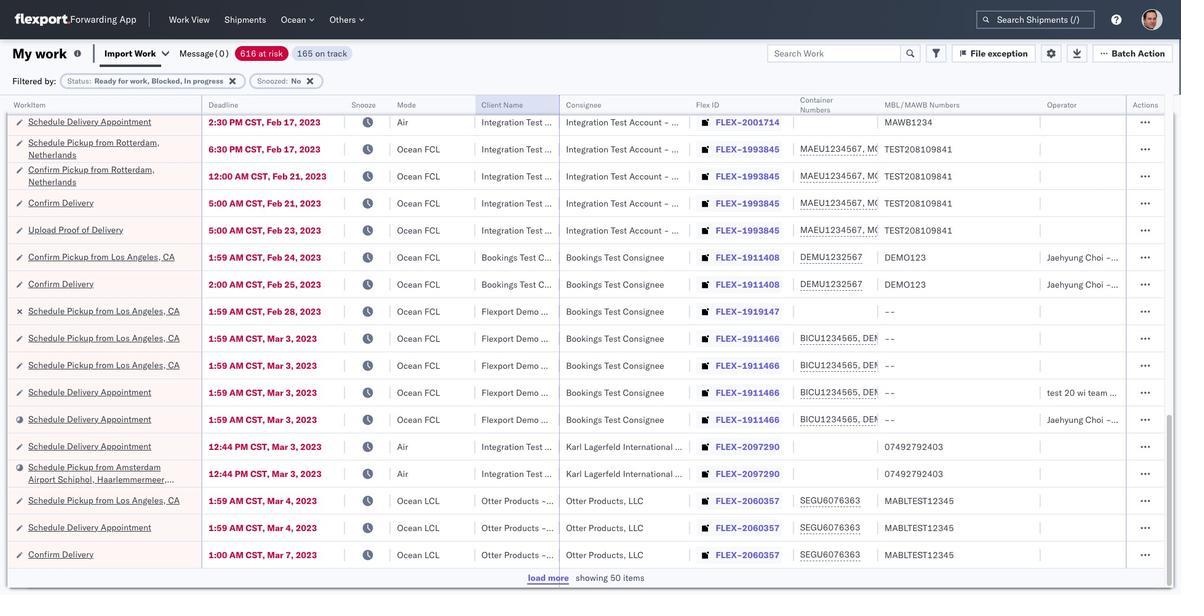 Task type: describe. For each thing, give the bounding box(es) containing it.
1 flex- from the top
[[716, 90, 742, 101]]

1 flexport from the top
[[482, 306, 514, 317]]

: for status
[[89, 76, 91, 85]]

schedule pickup from rotterdam, netherlands
[[28, 137, 160, 160]]

delivery for fifth schedule delivery appointment button from the top
[[67, 522, 99, 533]]

1 schedule pickup from los angeles, ca button from the top
[[28, 332, 180, 345]]

integration test account - karl lagerfeld for 5:00 am cst, feb 23, 2023
[[566, 225, 726, 236]]

products, for schedule pickup from los angeles, ca
[[589, 496, 626, 507]]

2 flex- from the top
[[716, 117, 742, 128]]

6 ocean fcl from the top
[[397, 279, 440, 290]]

schedule delivery appointment link for third schedule delivery appointment button from the bottom
[[28, 413, 151, 425]]

4 air from the top
[[397, 469, 408, 480]]

schedule inside the schedule pickup from los angeles international airport
[[28, 83, 65, 94]]

load more button
[[527, 572, 570, 585]]

container
[[800, 95, 833, 105]]

1 bicu1234565, demu1232567 from the top
[[800, 333, 926, 344]]

8 ocean fcl from the top
[[397, 333, 440, 344]]

1 schedule delivery appointment button from the top
[[28, 115, 151, 129]]

3 air from the top
[[397, 441, 408, 453]]

1:59 am cst, feb 28, 2023
[[209, 306, 321, 317]]

wi
[[1077, 387, 1086, 398]]

3 schedule delivery appointment from the top
[[28, 414, 151, 425]]

import work button
[[105, 48, 156, 59]]

work view link
[[164, 12, 215, 28]]

angeles
[[132, 83, 163, 94]]

flexport demo consignee for third schedule delivery appointment button from the bottom
[[482, 414, 582, 425]]

load more
[[528, 573, 569, 584]]

schedule pickup from amsterdam airport schiphol, haarlemmermeer, netherlands link
[[28, 461, 185, 497]]

flexport demo consignee for 4th schedule delivery appointment button from the bottom
[[482, 387, 582, 398]]

3 mabltest12345 from the top
[[885, 550, 954, 561]]

1 schedule pickup from los angeles, ca link from the top
[[28, 305, 180, 317]]

5 -- from the top
[[885, 414, 895, 425]]

3 llc from the top
[[629, 550, 644, 561]]

work,
[[130, 76, 150, 85]]

11 fcl from the top
[[425, 414, 440, 425]]

confirm pickup from rotterdam, netherlands
[[28, 164, 155, 187]]

upload proof of delivery button
[[28, 224, 123, 237]]

airport inside schedule pickup from amsterdam airport schiphol, haarlemmermeer, netherlands
[[28, 474, 56, 485]]

schedule delivery appointment link for fifth schedule delivery appointment button from the bottom
[[28, 115, 151, 128]]

confirm delivery for 2:00 am cst, feb 25, 2023
[[28, 278, 94, 289]]

c/o for schedule pickup from amsterdam airport schiphol, haarlemmermeer, netherlands
[[691, 469, 706, 480]]

b.v for schedule pickup from amsterdam airport schiphol, haarlemmermeer, netherlands
[[675, 469, 689, 480]]

flex-1911408 for 1:59 am cst, feb 24, 2023
[[716, 252, 780, 263]]

schedule pickup from los angeles international airport button
[[28, 82, 185, 108]]

blocked,
[[151, 76, 182, 85]]

forwarding
[[70, 14, 117, 26]]

2 ocean fcl from the top
[[397, 171, 440, 182]]

items
[[623, 573, 645, 584]]

schedule delivery appointment link for 4th schedule delivery appointment button from the bottom
[[28, 386, 151, 398]]

angeles, for 1:59 am cst, mar 4, 2023
[[132, 495, 166, 506]]

4 fcl from the top
[[425, 225, 440, 236]]

deadline
[[209, 100, 238, 110]]

1 horizontal spatial work
[[169, 14, 189, 25]]

4, for schedule delivery appointment
[[286, 523, 294, 534]]

upload proof of delivery link
[[28, 224, 123, 236]]

feb down deadline button
[[266, 117, 282, 128]]

1:59 for third schedule delivery appointment button from the bottom
[[209, 414, 227, 425]]

delivery for 2:00 am cst, feb 25, 2023 confirm delivery button
[[62, 278, 94, 289]]

3 -- from the top
[[885, 360, 895, 371]]

otter products, llc for schedule pickup from los angeles, ca
[[566, 496, 644, 507]]

1 flex-1911466 from the top
[[716, 333, 780, 344]]

exception
[[988, 48, 1028, 59]]

8 fcl from the top
[[425, 333, 440, 344]]

6 flex- from the top
[[716, 225, 742, 236]]

karl for 12:00 am cst, feb 21, 2023
[[672, 171, 687, 182]]

name
[[503, 100, 523, 110]]

5 schedule delivery appointment button from the top
[[28, 521, 151, 535]]

workitem button
[[7, 98, 189, 110]]

in
[[184, 76, 191, 85]]

7 fcl from the top
[[425, 306, 440, 317]]

4 flexport from the top
[[482, 387, 514, 398]]

2001714 for schedule delivery appointment
[[742, 117, 780, 128]]

3 flexport from the top
[[482, 360, 514, 371]]

28,
[[284, 306, 298, 317]]

feb left 28,
[[267, 306, 282, 317]]

ocean lcl for schedule delivery appointment
[[397, 523, 440, 534]]

flex id
[[696, 100, 719, 110]]

from for schedule pickup from rotterdam, netherlands 'button'
[[96, 137, 114, 148]]

angeles, for 1:59 am cst, mar 3, 2023
[[132, 360, 166, 371]]

schedule inside schedule pickup from rotterdam, netherlands
[[28, 137, 65, 148]]

1:59 am cst, mar 4, 2023 for schedule pickup from los angeles, ca
[[209, 496, 317, 507]]

confirm delivery link for 2:00
[[28, 278, 94, 290]]

2:00
[[209, 279, 227, 290]]

action
[[1138, 48, 1165, 59]]

3 1:59 from the top
[[209, 333, 227, 344]]

client name
[[482, 100, 523, 110]]

5 flexport from the top
[[482, 414, 514, 425]]

3 otter products - test account from the top
[[482, 550, 600, 561]]

3 lcl from the top
[[425, 550, 440, 561]]

11 schedule from the top
[[28, 495, 65, 506]]

1 schedule delivery appointment from the top
[[28, 116, 151, 127]]

pickup for schedule pickup from rotterdam, netherlands link
[[67, 137, 93, 148]]

schedule pickup from rotterdam, netherlands button
[[28, 136, 185, 162]]

4 schedule delivery appointment from the top
[[28, 441, 151, 452]]

mawb1234 for schedule pickup from los angeles international airport
[[885, 90, 933, 101]]

upload
[[28, 224, 56, 235]]

my work
[[12, 45, 67, 62]]

6 fcl from the top
[[425, 279, 440, 290]]

1 bicu1234565, from the top
[[800, 333, 861, 344]]

client
[[482, 100, 502, 110]]

integration test account - karl lagerfeld for 5:00 am cst, feb 21, 2023
[[566, 198, 726, 209]]

flex-1993845 for 6:30 pm cst, feb 17, 2023
[[716, 144, 780, 155]]

showing 50 items
[[576, 573, 645, 584]]

ready
[[94, 76, 116, 85]]

schedule pickup from los angeles, ca link for 3rd schedule pickup from los angeles, ca button from the bottom of the page
[[28, 332, 180, 344]]

5 schedule from the top
[[28, 333, 65, 344]]

batch action button
[[1093, 44, 1173, 62]]

5 integration from the top
[[566, 198, 609, 209]]

progress
[[193, 76, 223, 85]]

3 2060357 from the top
[[742, 550, 780, 561]]

165
[[297, 48, 313, 59]]

upload proof of delivery
[[28, 224, 123, 235]]

track
[[327, 48, 347, 59]]

flexport. image
[[15, 14, 70, 26]]

1 schedule pickup from los angeles, ca from the top
[[28, 305, 180, 317]]

filtered
[[12, 75, 42, 86]]

2 1:59 am cst, mar 3, 2023 from the top
[[209, 360, 317, 371]]

4 1:59 am cst, mar 3, 2023 from the top
[[209, 414, 317, 425]]

1 fcl from the top
[[425, 144, 440, 155]]

18 flex- from the top
[[716, 550, 742, 561]]

1:59 for 4th schedule delivery appointment button from the bottom
[[209, 387, 227, 398]]

bicu1234565, demu1232567 for third schedule delivery appointment button from the bottom
[[800, 414, 926, 425]]

4 -- from the top
[[885, 387, 895, 398]]

20
[[1064, 387, 1075, 398]]

from for 3rd schedule pickup from los angeles, ca button from the bottom of the page
[[96, 333, 114, 344]]

5 schedule delivery appointment from the top
[[28, 522, 151, 533]]

11 resize handle column header from the left
[[1150, 95, 1165, 596]]

2 demo from the top
[[516, 333, 539, 344]]

2:30 for schedule delivery appointment
[[209, 117, 227, 128]]

(0)
[[214, 48, 230, 59]]

10 ocean fcl from the top
[[397, 387, 440, 398]]

5 ocean fcl from the top
[[397, 252, 440, 263]]

schedule pickup from los angeles, ca link for schedule pickup from los angeles, ca button associated with 1:59 am cst, mar 3, 2023
[[28, 359, 180, 371]]

07492792403 for schedule delivery appointment
[[885, 441, 943, 453]]

1 1:59 am cst, mar 3, 2023 from the top
[[209, 333, 317, 344]]

9 fcl from the top
[[425, 360, 440, 371]]

4 schedule from the top
[[28, 305, 65, 317]]

3 confirm delivery button from the top
[[28, 549, 94, 562]]

12:44 for schedule pickup from amsterdam airport schiphol, haarlemmermeer, netherlands
[[209, 469, 233, 480]]

10 flex- from the top
[[716, 333, 742, 344]]

5 flex- from the top
[[716, 198, 742, 209]]

1:59 am cst, feb 24, 2023
[[209, 252, 321, 263]]

15 flex- from the top
[[716, 469, 742, 480]]

flex id button
[[690, 98, 782, 110]]

file exception
[[971, 48, 1028, 59]]

confirm pickup from rotterdam, netherlands link
[[28, 163, 185, 188]]

mabltest12345 for schedule delivery appointment
[[885, 523, 954, 534]]

4 ocean fcl from the top
[[397, 225, 440, 236]]

schedule pickup from los angeles international airport
[[28, 83, 163, 106]]

haarlemmermeer,
[[97, 474, 167, 485]]

forwarding app link
[[15, 14, 136, 26]]

1 flexport demo consignee from the top
[[482, 306, 582, 317]]

1993845 for 5:00 am cst, feb 21, 2023
[[742, 198, 780, 209]]

3 resize handle column header from the left
[[376, 95, 391, 596]]

maeu1234567, for 5:00 am cst, feb 23, 2023
[[800, 225, 865, 236]]

8 schedule from the top
[[28, 414, 65, 425]]

2 flexport from the top
[[482, 333, 514, 344]]

bicu1234565, demu1232567 for 4th schedule delivery appointment button from the bottom
[[800, 387, 926, 398]]

confirm pickup from rotterdam, netherlands button
[[28, 163, 185, 189]]

Search Shipments (/) text field
[[976, 10, 1095, 29]]

status : ready for work, blocked, in progress
[[67, 76, 223, 85]]

deadline button
[[202, 98, 333, 110]]

import work
[[105, 48, 156, 59]]

1911466 for schedule delivery appointment link related to third schedule delivery appointment button from the bottom
[[742, 414, 780, 425]]

3 flex- from the top
[[716, 144, 742, 155]]

consignee inside button
[[566, 100, 602, 110]]

message
[[179, 48, 214, 59]]

confirm delivery for 5:00 am cst, feb 21, 2023
[[28, 197, 94, 208]]

id
[[712, 100, 719, 110]]

2 17, from the top
[[284, 117, 297, 128]]

resize handle column header for container numbers
[[864, 95, 879, 596]]

operator
[[1047, 100, 1077, 110]]

team
[[1088, 387, 1108, 398]]

more
[[548, 573, 569, 584]]

feb down snoozed
[[266, 90, 282, 101]]

6:30 pm cst, feb 17, 2023
[[209, 144, 321, 155]]

lagerfeld for 6:30 pm cst, feb 17, 2023
[[690, 144, 726, 155]]

container numbers
[[800, 95, 833, 114]]

5:00 am cst, feb 23, 2023
[[209, 225, 321, 236]]

schedule pickup from rotterdam, netherlands link
[[28, 136, 185, 161]]

message (0)
[[179, 48, 230, 59]]

7 flex- from the top
[[716, 252, 742, 263]]

confirm pickup from los angeles, ca button
[[28, 251, 175, 264]]

pm for amsterdam
[[235, 469, 248, 480]]

assignment
[[1110, 387, 1155, 398]]

otter products - test account for schedule pickup from los angeles, ca
[[482, 496, 600, 507]]

flex-1993845 for 5:00 am cst, feb 21, 2023
[[716, 198, 780, 209]]

schedule pickup from los angeles international airport link
[[28, 82, 185, 107]]

pickup for schedule pickup from los angeles, ca button associated with 1:59 am cst, mar 3, 2023 'schedule pickup from los angeles, ca' link
[[67, 360, 93, 371]]

netherlands for confirm
[[28, 176, 76, 187]]

mbl/mawb numbers
[[885, 100, 960, 110]]

test 20 wi team assignment
[[1047, 387, 1155, 398]]

integration for confirm pickup from rotterdam, netherlands
[[566, 171, 609, 182]]

shipments
[[225, 14, 266, 25]]

karl for 6:30 pm cst, feb 17, 2023
[[672, 144, 687, 155]]

1911408 for 2:00 am cst, feb 25, 2023
[[742, 279, 780, 290]]

resize handle column header for workitem
[[186, 95, 201, 596]]

lcl for schedule delivery appointment
[[425, 523, 440, 534]]

test208109841 for 6:30 pm cst, feb 17, 2023
[[885, 144, 953, 155]]

filtered by:
[[12, 75, 56, 86]]

maeu1234567, for 12:00 am cst, feb 21, 2023
[[800, 170, 865, 182]]

by:
[[44, 75, 56, 86]]

1 1911466 from the top
[[742, 333, 780, 344]]

13 flex- from the top
[[716, 414, 742, 425]]

3 otter products, llc from the top
[[566, 550, 644, 561]]

3 confirm delivery link from the top
[[28, 549, 94, 561]]

integration for upload proof of delivery
[[566, 225, 609, 236]]

schedule pickup from amsterdam airport schiphol, haarlemmermeer, netherlands button
[[28, 461, 185, 497]]

17 flex- from the top
[[716, 523, 742, 534]]

schedule pickup from los angeles, ca for 3rd schedule pickup from los angeles, ca button from the bottom of the page
[[28, 333, 180, 344]]

4 schedule delivery appointment button from the top
[[28, 440, 151, 454]]

1:59 for confirm pickup from los angeles, ca button at the left of the page
[[209, 252, 227, 263]]

mabltest12345 for schedule pickup from los angeles, ca
[[885, 496, 954, 507]]

resize handle column header for flex id
[[779, 95, 794, 596]]

3 flex-2060357 from the top
[[716, 550, 780, 561]]

for
[[118, 76, 128, 85]]

12:00 am cst, feb 21, 2023
[[209, 171, 327, 182]]

schedule delivery appointment link for fifth schedule delivery appointment button from the top
[[28, 521, 151, 534]]

forwarding app
[[70, 14, 136, 26]]

snooze
[[352, 100, 376, 110]]

status
[[67, 76, 89, 85]]

at
[[259, 48, 266, 59]]

3 segu6076363 from the top
[[800, 549, 861, 561]]

test208109841 for 5:00 am cst, feb 21, 2023
[[885, 198, 953, 209]]

5:00 am cst, feb 21, 2023
[[209, 198, 321, 209]]

maeu1234567, for 5:00 am cst, feb 21, 2023
[[800, 198, 865, 209]]

flex-1911408 for 2:00 am cst, feb 25, 2023
[[716, 279, 780, 290]]

demo for third schedule delivery appointment button from the bottom
[[516, 414, 539, 425]]

10 fcl from the top
[[425, 387, 440, 398]]

no
[[291, 76, 301, 85]]

appointment for schedule delivery appointment link related to third schedule delivery appointment button from the bottom
[[101, 414, 151, 425]]

risk
[[268, 48, 283, 59]]

schedule inside schedule pickup from amsterdam airport schiphol, haarlemmermeer, netherlands
[[28, 462, 65, 473]]

karl lagerfeld international b.v c/o bleckmann for schedule delivery appointment
[[566, 441, 752, 453]]

2 flexport demo consignee from the top
[[482, 333, 582, 344]]

proof
[[58, 224, 79, 235]]

delivery for 4th schedule delivery appointment button
[[67, 441, 99, 452]]

50
[[610, 573, 621, 584]]

2 -- from the top
[[885, 333, 895, 344]]

2 1:59 from the top
[[209, 306, 227, 317]]

23,
[[284, 225, 298, 236]]

3 ocean lcl from the top
[[397, 550, 440, 561]]

2 air from the top
[[397, 117, 408, 128]]

airport inside the schedule pickup from los angeles international airport
[[80, 95, 108, 106]]

feb up 12:00 am cst, feb 21, 2023
[[266, 144, 282, 155]]

mode button
[[391, 98, 463, 110]]

work view
[[169, 14, 210, 25]]

8 flex- from the top
[[716, 279, 742, 290]]

3 products, from the top
[[589, 550, 626, 561]]

resize handle column header for mode
[[461, 95, 475, 596]]

ca for 1:59 am cst, feb 24, 2023
[[163, 251, 175, 262]]

batch action
[[1112, 48, 1165, 59]]

llc for schedule delivery appointment
[[629, 523, 644, 534]]

rotterdam, for schedule pickup from rotterdam, netherlands
[[116, 137, 160, 148]]

pickup for the confirm pickup from rotterdam, netherlands link
[[62, 164, 89, 175]]

confirm for 5:00 am cst, feb 21, 2023
[[28, 197, 60, 208]]

11 flex- from the top
[[716, 360, 742, 371]]

3 confirm delivery from the top
[[28, 549, 94, 560]]



Task type: locate. For each thing, give the bounding box(es) containing it.
17, down no
[[284, 90, 297, 101]]

1 vertical spatial 1911408
[[742, 279, 780, 290]]

2 vertical spatial llc
[[629, 550, 644, 561]]

1 vertical spatial rotterdam,
[[111, 164, 155, 175]]

1 air from the top
[[397, 90, 408, 101]]

segu6076363
[[800, 495, 861, 506], [800, 522, 861, 533], [800, 549, 861, 561]]

3 schedule pickup from los angeles, ca button from the top
[[28, 494, 180, 508]]

2 vertical spatial products
[[504, 550, 539, 561]]

3,
[[286, 333, 294, 344], [286, 360, 294, 371], [286, 387, 294, 398], [286, 414, 294, 425], [290, 441, 298, 453], [290, 469, 298, 480]]

2 vertical spatial lcl
[[425, 550, 440, 561]]

2001714 down flex id 'button' on the top of page
[[742, 117, 780, 128]]

2 schedule pickup from los angeles, ca button from the top
[[28, 359, 180, 373]]

feb left 23,
[[267, 225, 282, 236]]

3 flex-1911466 from the top
[[716, 387, 780, 398]]

1 vertical spatial lcl
[[425, 523, 440, 534]]

2:30 pm cst, feb 17, 2023 for schedule pickup from los angeles international airport
[[209, 90, 321, 101]]

1 horizontal spatial numbers
[[929, 100, 960, 110]]

otter
[[482, 496, 502, 507], [566, 496, 586, 507], [482, 523, 502, 534], [566, 523, 586, 534], [482, 550, 502, 561], [566, 550, 586, 561]]

5 demo from the top
[[516, 414, 539, 425]]

0 vertical spatial netherlands
[[28, 149, 76, 160]]

4 integration test account - karl lagerfeld from the top
[[566, 225, 726, 236]]

mbl/mawb numbers button
[[879, 98, 1029, 110]]

3 1:59 am cst, mar 3, 2023 from the top
[[209, 387, 317, 398]]

2 schedule pickup from los angeles, ca link from the top
[[28, 332, 180, 344]]

5 1:59 from the top
[[209, 387, 227, 398]]

test
[[611, 90, 627, 101], [611, 117, 627, 128], [611, 144, 627, 155], [611, 171, 627, 182], [611, 198, 627, 209], [611, 225, 627, 236], [520, 252, 536, 263], [604, 252, 621, 263], [520, 279, 536, 290], [604, 279, 621, 290], [604, 306, 621, 317], [604, 333, 621, 344], [604, 360, 621, 371], [604, 387, 621, 398], [604, 414, 621, 425], [549, 496, 565, 507], [549, 523, 565, 534], [549, 550, 565, 561]]

digital
[[706, 90, 732, 101], [706, 117, 732, 128]]

karl lagerfeld international b.v c/o bleckmann for schedule pickup from amsterdam airport schiphol, haarlemmermeer, netherlands
[[566, 469, 752, 480]]

2:30 pm cst, feb 17, 2023 down deadline button
[[209, 117, 321, 128]]

1 netherlands from the top
[[28, 149, 76, 160]]

pm
[[229, 90, 243, 101], [229, 117, 243, 128], [229, 144, 243, 155], [235, 441, 248, 453], [235, 469, 248, 480]]

rotterdam, inside schedule pickup from rotterdam, netherlands
[[116, 137, 160, 148]]

0 vertical spatial otter products - test account
[[482, 496, 600, 507]]

app
[[119, 14, 136, 26]]

1 vertical spatial 2001714
[[742, 117, 780, 128]]

confirm delivery
[[28, 197, 94, 208], [28, 278, 94, 289], [28, 549, 94, 560]]

-
[[664, 90, 669, 101], [664, 117, 669, 128], [664, 144, 669, 155], [664, 171, 669, 182], [664, 198, 669, 209], [664, 225, 669, 236], [885, 306, 890, 317], [890, 306, 895, 317], [885, 333, 890, 344], [890, 333, 895, 344], [885, 360, 890, 371], [890, 360, 895, 371], [885, 387, 890, 398], [890, 387, 895, 398], [885, 414, 890, 425], [890, 414, 895, 425], [541, 496, 547, 507], [541, 523, 547, 534], [541, 550, 547, 561]]

ca
[[163, 251, 175, 262], [168, 305, 180, 317], [168, 333, 180, 344], [168, 360, 180, 371], [168, 495, 180, 506]]

6 resize handle column header from the left
[[675, 95, 690, 596]]

1 flex-1911408 from the top
[[716, 252, 780, 263]]

international for schedule delivery appointment
[[623, 441, 673, 453]]

1:00
[[209, 550, 227, 561]]

0 vertical spatial schedule pickup from los angeles, ca button
[[28, 332, 180, 345]]

1 2060357 from the top
[[742, 496, 780, 507]]

2 confirm from the top
[[28, 197, 60, 208]]

feb down 12:00 am cst, feb 21, 2023
[[267, 198, 282, 209]]

flex-2001714 for schedule delivery appointment
[[716, 117, 780, 128]]

12 flex- from the top
[[716, 387, 742, 398]]

21, for 5:00 am cst, feb 21, 2023
[[284, 198, 298, 209]]

3 mofu0618318 from the top
[[867, 198, 930, 209]]

otter products, llc for schedule delivery appointment
[[566, 523, 644, 534]]

2 vertical spatial 2060357
[[742, 550, 780, 561]]

netherlands up confirm pickup from rotterdam, netherlands
[[28, 149, 76, 160]]

1 integration from the top
[[566, 90, 609, 101]]

7 ocean fcl from the top
[[397, 306, 440, 317]]

western for schedule pickup from los angeles international airport
[[672, 90, 704, 101]]

bicu1234565, demu1232567 for schedule pickup from los angeles, ca button associated with 1:59 am cst, mar 3, 2023
[[800, 360, 926, 371]]

5 schedule delivery appointment link from the top
[[28, 521, 151, 534]]

mabltest12345
[[885, 496, 954, 507], [885, 523, 954, 534], [885, 550, 954, 561]]

0 vertical spatial bleckmann
[[708, 441, 752, 453]]

0 vertical spatial 1911408
[[742, 252, 780, 263]]

schedule delivery appointment button
[[28, 115, 151, 129], [28, 386, 151, 400], [28, 413, 151, 427], [28, 440, 151, 454], [28, 521, 151, 535]]

los inside the schedule pickup from los angeles international airport
[[116, 83, 130, 94]]

0 vertical spatial 21,
[[290, 171, 303, 182]]

1 confirm delivery button from the top
[[28, 197, 94, 210]]

0 vertical spatial demo123
[[885, 252, 926, 263]]

1 vertical spatial schedule pickup from los angeles, ca button
[[28, 359, 180, 373]]

products,
[[589, 496, 626, 507], [589, 523, 626, 534], [589, 550, 626, 561]]

pickup for 'schedule pickup from amsterdam airport schiphol, haarlemmermeer, netherlands' link
[[67, 462, 93, 473]]

1 vertical spatial airport
[[28, 474, 56, 485]]

1:59 for 1:59 am cst, mar 4, 2023 schedule pickup from los angeles, ca button
[[209, 496, 227, 507]]

07492792403
[[885, 441, 943, 453], [885, 469, 943, 480]]

numbers down container
[[800, 105, 831, 114]]

appointment
[[101, 116, 151, 127], [101, 387, 151, 398], [101, 414, 151, 425], [101, 441, 151, 452], [101, 522, 151, 533]]

0 vertical spatial western
[[672, 90, 704, 101]]

feb left 25,
[[267, 279, 282, 290]]

9 schedule from the top
[[28, 441, 65, 452]]

western left id
[[672, 90, 704, 101]]

0 vertical spatial flex-2060357
[[716, 496, 780, 507]]

2 flex-1911466 from the top
[[716, 360, 780, 371]]

0 vertical spatial flex-2001714
[[716, 90, 780, 101]]

flex-2060357 button
[[696, 493, 782, 510], [696, 493, 782, 510], [696, 520, 782, 537], [696, 520, 782, 537], [696, 547, 782, 564], [696, 547, 782, 564]]

1 vertical spatial 2060357
[[742, 523, 780, 534]]

165 on track
[[297, 48, 347, 59]]

1993845 for 12:00 am cst, feb 21, 2023
[[742, 171, 780, 182]]

3 products from the top
[[504, 550, 539, 561]]

1 1:59 am cst, mar 4, 2023 from the top
[[209, 496, 317, 507]]

: for snoozed
[[286, 76, 288, 85]]

confirm inside confirm pickup from rotterdam, netherlands
[[28, 164, 60, 175]]

mofu0618318 for 5:00 am cst, feb 23, 2023
[[867, 225, 930, 236]]

0 vertical spatial international
[[28, 95, 78, 106]]

2 bicu1234565, from the top
[[800, 360, 861, 371]]

2 vertical spatial products,
[[589, 550, 626, 561]]

16 flex- from the top
[[716, 496, 742, 507]]

western down "flex" at the top right of the page
[[672, 117, 704, 128]]

2 integration test account - karl lagerfeld from the top
[[566, 171, 726, 182]]

2 karl lagerfeld international b.v c/o bleckmann from the top
[[566, 469, 752, 480]]

products for schedule pickup from los angeles, ca
[[504, 496, 539, 507]]

rotterdam, for confirm pickup from rotterdam, netherlands
[[111, 164, 155, 175]]

schedule delivery appointment link for 4th schedule delivery appointment button
[[28, 440, 151, 453]]

view
[[191, 14, 210, 25]]

12:44 for schedule delivery appointment
[[209, 441, 233, 453]]

1 5:00 from the top
[[209, 198, 227, 209]]

6 schedule from the top
[[28, 360, 65, 371]]

otter products - test account for schedule delivery appointment
[[482, 523, 600, 534]]

flex-2001714 right "flex" at the top right of the page
[[716, 90, 780, 101]]

3 appointment from the top
[[101, 414, 151, 425]]

ocean inside button
[[281, 14, 306, 25]]

3 confirm from the top
[[28, 251, 60, 262]]

1 vertical spatial 21,
[[284, 198, 298, 209]]

numbers right mbl/mawb at top right
[[929, 100, 960, 110]]

1993845 for 6:30 pm cst, feb 17, 2023
[[742, 144, 780, 155]]

bleckmann for schedule pickup from amsterdam airport schiphol, haarlemmermeer, netherlands
[[708, 469, 752, 480]]

bookings test consignee
[[482, 252, 580, 263], [566, 252, 664, 263], [482, 279, 580, 290], [566, 279, 664, 290], [566, 306, 664, 317], [566, 333, 664, 344], [566, 360, 664, 371], [566, 387, 664, 398], [566, 414, 664, 425]]

los for schedule pickup from los angeles international airport button
[[116, 83, 130, 94]]

confirm delivery button for 2:00 am cst, feb 25, 2023
[[28, 278, 94, 291]]

1 demo123 from the top
[[885, 252, 926, 263]]

1 horizontal spatial :
[[286, 76, 288, 85]]

delivery for 4th schedule delivery appointment button from the bottom
[[67, 387, 99, 398]]

1 vertical spatial otter products - test account
[[482, 523, 600, 534]]

maeu1234567, mofu0618318 for 6:30 pm cst, feb 17, 2023
[[800, 143, 930, 154]]

0 vertical spatial 4,
[[286, 496, 294, 507]]

rotterdam, down schedule pickup from rotterdam, netherlands 'button'
[[111, 164, 155, 175]]

0 horizontal spatial airport
[[28, 474, 56, 485]]

0 vertical spatial 2001714
[[742, 90, 780, 101]]

0 horizontal spatial :
[[89, 76, 91, 85]]

schedule pickup from los angeles, ca link
[[28, 305, 180, 317], [28, 332, 180, 344], [28, 359, 180, 371], [28, 494, 180, 507]]

0 vertical spatial 5:00
[[209, 198, 227, 209]]

integration test account - western digital for schedule pickup from los angeles international airport
[[566, 90, 732, 101]]

flexport demo consignee for schedule pickup from los angeles, ca button associated with 1:59 am cst, mar 3, 2023
[[482, 360, 582, 371]]

products
[[504, 496, 539, 507], [504, 523, 539, 534], [504, 550, 539, 561]]

1 flex-2001714 from the top
[[716, 90, 780, 101]]

0 vertical spatial flex-2097290
[[716, 441, 780, 453]]

flex-1993845 button
[[696, 141, 782, 158], [696, 141, 782, 158], [696, 168, 782, 185], [696, 168, 782, 185], [696, 195, 782, 212], [696, 195, 782, 212], [696, 222, 782, 239], [696, 222, 782, 239]]

1 vertical spatial flex-2060357
[[716, 523, 780, 534]]

4 1911466 from the top
[[742, 414, 780, 425]]

12 schedule from the top
[[28, 522, 65, 533]]

client name button
[[475, 98, 548, 110]]

delivery for fifth schedule delivery appointment button from the bottom
[[67, 116, 99, 127]]

1 vertical spatial otter products, llc
[[566, 523, 644, 534]]

1911408 for 1:59 am cst, feb 24, 2023
[[742, 252, 780, 263]]

1 vertical spatial llc
[[629, 523, 644, 534]]

0 vertical spatial ocean lcl
[[397, 496, 440, 507]]

1 integration test account - karl lagerfeld from the top
[[566, 144, 726, 155]]

1 vertical spatial products,
[[589, 523, 626, 534]]

ca inside confirm pickup from los angeles, ca link
[[163, 251, 175, 262]]

2 vertical spatial international
[[623, 469, 673, 480]]

4 mofu0618318 from the top
[[867, 225, 930, 236]]

616
[[240, 48, 256, 59]]

0 vertical spatial 12:44
[[209, 441, 233, 453]]

21, up 23,
[[284, 198, 298, 209]]

karl for 5:00 am cst, feb 23, 2023
[[672, 225, 687, 236]]

shipments link
[[220, 12, 271, 28]]

workitem
[[14, 100, 46, 110]]

maeu1234567, mofu0618318 for 12:00 am cst, feb 21, 2023
[[800, 170, 930, 182]]

delivery for 5:00 am cst, feb 21, 2023's confirm delivery button
[[62, 197, 94, 208]]

ca for 1:59 am cst, mar 4, 2023
[[168, 495, 180, 506]]

25,
[[284, 279, 298, 290]]

flex-2001714 down flex id 'button' on the top of page
[[716, 117, 780, 128]]

1 2:30 from the top
[[209, 90, 227, 101]]

1 vertical spatial integration test account - western digital
[[566, 117, 732, 128]]

fcl
[[425, 144, 440, 155], [425, 171, 440, 182], [425, 198, 440, 209], [425, 225, 440, 236], [425, 252, 440, 263], [425, 279, 440, 290], [425, 306, 440, 317], [425, 333, 440, 344], [425, 360, 440, 371], [425, 387, 440, 398], [425, 414, 440, 425]]

numbers inside button
[[929, 100, 960, 110]]

1911466 for schedule delivery appointment link associated with 4th schedule delivery appointment button from the bottom
[[742, 387, 780, 398]]

2 maeu1234567, mofu0618318 from the top
[[800, 170, 930, 182]]

from for confirm pickup from los angeles, ca button at the left of the page
[[91, 251, 109, 262]]

numbers
[[929, 100, 960, 110], [800, 105, 831, 114]]

0 horizontal spatial numbers
[[800, 105, 831, 114]]

2 vertical spatial flex-2060357
[[716, 550, 780, 561]]

0 vertical spatial flex-1911408
[[716, 252, 780, 263]]

flex-2060357 for schedule delivery appointment
[[716, 523, 780, 534]]

1 vertical spatial segu6076363
[[800, 522, 861, 533]]

1 vertical spatial 2:30 pm cst, feb 17, 2023
[[209, 117, 321, 128]]

netherlands inside schedule pickup from amsterdam airport schiphol, haarlemmermeer, netherlands
[[28, 486, 76, 497]]

angeles,
[[127, 251, 161, 262], [132, 305, 166, 317], [132, 333, 166, 344], [132, 360, 166, 371], [132, 495, 166, 506]]

Search Work text field
[[767, 44, 901, 62]]

0 vertical spatial confirm delivery link
[[28, 197, 94, 209]]

schedule pickup from los angeles, ca for 1:59 am cst, mar 4, 2023 schedule pickup from los angeles, ca button
[[28, 495, 180, 506]]

2:30 pm cst, feb 17, 2023 down snoozed
[[209, 90, 321, 101]]

1 vertical spatial flex-2001714
[[716, 117, 780, 128]]

11 ocean fcl from the top
[[397, 414, 440, 425]]

work right import
[[134, 48, 156, 59]]

pickup
[[67, 83, 93, 94], [67, 137, 93, 148], [62, 164, 89, 175], [62, 251, 89, 262], [67, 305, 93, 317], [67, 333, 93, 344], [67, 360, 93, 371], [67, 462, 93, 473], [67, 495, 93, 506]]

resize handle column header for deadline
[[331, 95, 345, 596]]

delivery for third schedule delivery appointment button from the bottom
[[67, 414, 99, 425]]

0 vertical spatial 1:59 am cst, mar 4, 2023
[[209, 496, 317, 507]]

5 fcl from the top
[[425, 252, 440, 263]]

batch
[[1112, 48, 1136, 59]]

3 demo from the top
[[516, 360, 539, 371]]

: left ready
[[89, 76, 91, 85]]

am
[[235, 171, 249, 182], [229, 198, 244, 209], [229, 225, 244, 236], [229, 252, 244, 263], [229, 279, 244, 290], [229, 306, 244, 317], [229, 333, 244, 344], [229, 360, 244, 371], [229, 387, 244, 398], [229, 414, 244, 425], [229, 496, 244, 507], [229, 523, 244, 534], [229, 550, 244, 561]]

17, down deadline button
[[284, 117, 297, 128]]

2:30 down 'deadline'
[[209, 117, 227, 128]]

2 confirm delivery button from the top
[[28, 278, 94, 291]]

3 17, from the top
[[284, 144, 297, 155]]

0 vertical spatial digital
[[706, 90, 732, 101]]

rotterdam, up the confirm pickup from rotterdam, netherlands link
[[116, 137, 160, 148]]

schedule pickup from los angeles, ca button for 1:59 am cst, mar 4, 2023
[[28, 494, 180, 508]]

1 vertical spatial western
[[672, 117, 704, 128]]

2 c/o from the top
[[691, 469, 706, 480]]

confirm pickup from los angeles, ca link
[[28, 251, 175, 263]]

netherlands inside schedule pickup from rotterdam, netherlands
[[28, 149, 76, 160]]

ca for 1:59 am cst, mar 3, 2023
[[168, 360, 180, 371]]

1 vertical spatial work
[[134, 48, 156, 59]]

1 appointment from the top
[[101, 116, 151, 127]]

international inside the schedule pickup from los angeles international airport
[[28, 95, 78, 106]]

24,
[[284, 252, 298, 263]]

pickup for 'schedule pickup from los angeles, ca' link associated with 3rd schedule pickup from los angeles, ca button from the bottom of the page
[[67, 333, 93, 344]]

: left no
[[286, 76, 288, 85]]

confirm pickup from los angeles, ca
[[28, 251, 175, 262]]

snoozed : no
[[257, 76, 301, 85]]

3 schedule delivery appointment link from the top
[[28, 413, 151, 425]]

lcl
[[425, 496, 440, 507], [425, 523, 440, 534], [425, 550, 440, 561]]

from for schedule pickup from los angeles, ca button associated with 1:59 am cst, mar 3, 2023
[[96, 360, 114, 371]]

resize handle column header
[[186, 95, 201, 596], [331, 95, 345, 596], [376, 95, 391, 596], [461, 95, 475, 596], [545, 95, 560, 596], [675, 95, 690, 596], [779, 95, 794, 596], [864, 95, 879, 596], [1026, 95, 1041, 596], [1111, 95, 1126, 596], [1150, 95, 1165, 596]]

ocean button
[[276, 12, 320, 28]]

1 vertical spatial ocean lcl
[[397, 523, 440, 534]]

21,
[[290, 171, 303, 182], [284, 198, 298, 209]]

1 lcl from the top
[[425, 496, 440, 507]]

8 1:59 from the top
[[209, 523, 227, 534]]

appointment for schedule delivery appointment link corresponding to 4th schedule delivery appointment button
[[101, 441, 151, 452]]

4 1993845 from the top
[[742, 225, 780, 236]]

airport down ready
[[80, 95, 108, 106]]

demo for schedule pickup from los angeles, ca button associated with 1:59 am cst, mar 3, 2023
[[516, 360, 539, 371]]

0 vertical spatial products,
[[589, 496, 626, 507]]

c/o
[[691, 441, 706, 453], [691, 469, 706, 480]]

17, up 12:00 am cst, feb 21, 2023
[[284, 144, 297, 155]]

2 schedule delivery appointment from the top
[[28, 387, 151, 398]]

0 vertical spatial integration test account - western digital
[[566, 90, 732, 101]]

2:30 down progress
[[209, 90, 227, 101]]

flex-2001714 for schedule pickup from los angeles international airport
[[716, 90, 780, 101]]

2001714 right id
[[742, 90, 780, 101]]

1 schedule from the top
[[28, 83, 65, 94]]

1 vertical spatial international
[[623, 441, 673, 453]]

pickup for schedule pickup from los angeles international airport link
[[67, 83, 93, 94]]

bicu1234565, for schedule pickup from los angeles, ca button associated with 1:59 am cst, mar 3, 2023
[[800, 360, 861, 371]]

3 ocean fcl from the top
[[397, 198, 440, 209]]

test
[[1047, 387, 1062, 398]]

0 vertical spatial 2:30
[[209, 90, 227, 101]]

mofu0618318 for 5:00 am cst, feb 21, 2023
[[867, 198, 930, 209]]

1 vertical spatial mawb1234
[[885, 117, 933, 128]]

mode
[[397, 100, 416, 110]]

0 vertical spatial segu6076363
[[800, 495, 861, 506]]

1 vertical spatial 17,
[[284, 117, 297, 128]]

1 vertical spatial demo123
[[885, 279, 926, 290]]

6:30
[[209, 144, 227, 155]]

1 horizontal spatial airport
[[80, 95, 108, 106]]

delivery for 1st confirm delivery button from the bottom of the page
[[62, 549, 94, 560]]

2 vertical spatial ocean lcl
[[397, 550, 440, 561]]

feb up 5:00 am cst, feb 21, 2023
[[273, 171, 288, 182]]

1 vertical spatial 1:59 am cst, mar 4, 2023
[[209, 523, 317, 534]]

pickup inside schedule pickup from rotterdam, netherlands
[[67, 137, 93, 148]]

on
[[315, 48, 325, 59]]

0 horizontal spatial work
[[134, 48, 156, 59]]

1:59 for schedule pickup from los angeles, ca button associated with 1:59 am cst, mar 3, 2023
[[209, 360, 227, 371]]

2060357 for schedule delivery appointment
[[742, 523, 780, 534]]

12:00
[[209, 171, 233, 182]]

1 flex-2097290 from the top
[[716, 441, 780, 453]]

airport left schiphol,
[[28, 474, 56, 485]]

1 vertical spatial products
[[504, 523, 539, 534]]

2 vertical spatial otter products, llc
[[566, 550, 644, 561]]

rotterdam, inside confirm pickup from rotterdam, netherlands
[[111, 164, 155, 175]]

2 schedule delivery appointment link from the top
[[28, 386, 151, 398]]

2 mawb1234 from the top
[[885, 117, 933, 128]]

work
[[35, 45, 67, 62]]

work left view
[[169, 14, 189, 25]]

2 vertical spatial otter products - test account
[[482, 550, 600, 561]]

0 vertical spatial confirm delivery
[[28, 197, 94, 208]]

1 vertical spatial flex-1911408
[[716, 279, 780, 290]]

b.v for schedule delivery appointment
[[675, 441, 689, 453]]

17, for los
[[284, 90, 297, 101]]

1 vertical spatial mabltest12345
[[885, 523, 954, 534]]

8 resize handle column header from the left
[[864, 95, 879, 596]]

7 schedule from the top
[[28, 387, 65, 398]]

pickup for 'schedule pickup from los angeles, ca' link related to 1:59 am cst, mar 4, 2023 schedule pickup from los angeles, ca button
[[67, 495, 93, 506]]

0 vertical spatial 2:30 pm cst, feb 17, 2023
[[209, 90, 321, 101]]

1 -- from the top
[[885, 306, 895, 317]]

1 vertical spatial confirm delivery
[[28, 278, 94, 289]]

integration test account - karl lagerfeld for 6:30 pm cst, feb 17, 2023
[[566, 144, 726, 155]]

1919147
[[742, 306, 780, 317]]

schedule delivery appointment
[[28, 116, 151, 127], [28, 387, 151, 398], [28, 414, 151, 425], [28, 441, 151, 452], [28, 522, 151, 533]]

karl for 5:00 am cst, feb 21, 2023
[[672, 198, 687, 209]]

1 vertical spatial karl lagerfeld international b.v c/o bleckmann
[[566, 469, 752, 480]]

confirm for 1:59 am cst, feb 24, 2023
[[28, 251, 60, 262]]

1 vertical spatial 4,
[[286, 523, 294, 534]]

1 products from the top
[[504, 496, 539, 507]]

1 test208109841 from the top
[[885, 144, 953, 155]]

bicu1234565, demu1232567
[[800, 333, 926, 344], [800, 360, 926, 371], [800, 387, 926, 398], [800, 414, 926, 425]]

1 vertical spatial confirm delivery link
[[28, 278, 94, 290]]

los for 1:59 am cst, mar 4, 2023 schedule pickup from los angeles, ca button
[[116, 495, 130, 506]]

1 vertical spatial confirm delivery button
[[28, 278, 94, 291]]

21, up 5:00 am cst, feb 21, 2023
[[290, 171, 303, 182]]

5:00 for 5:00 am cst, feb 23, 2023
[[209, 225, 227, 236]]

appointment for schedule delivery appointment link associated with 4th schedule delivery appointment button from the bottom
[[101, 387, 151, 398]]

1 07492792403 from the top
[[885, 441, 943, 453]]

0 vertical spatial confirm delivery button
[[28, 197, 94, 210]]

5:00 up "2:00"
[[209, 225, 227, 236]]

1 vertical spatial digital
[[706, 117, 732, 128]]

pickup inside the schedule pickup from los angeles international airport
[[67, 83, 93, 94]]

2 vertical spatial mabltest12345
[[885, 550, 954, 561]]

1 vertical spatial 2:30
[[209, 117, 227, 128]]

pickup for confirm pickup from los angeles, ca link
[[62, 251, 89, 262]]

pickup inside schedule pickup from amsterdam airport schiphol, haarlemmermeer, netherlands
[[67, 462, 93, 473]]

confirm for 2:00 am cst, feb 25, 2023
[[28, 278, 60, 289]]

file
[[971, 48, 986, 59]]

2 maeu1234567, from the top
[[800, 170, 865, 182]]

2 2097290 from the top
[[742, 469, 780, 480]]

integration for schedule delivery appointment
[[566, 117, 609, 128]]

0 vertical spatial airport
[[80, 95, 108, 106]]

2 resize handle column header from the left
[[331, 95, 345, 596]]

1 otter products, llc from the top
[[566, 496, 644, 507]]

2 vertical spatial 17,
[[284, 144, 297, 155]]

maeu1234567, for 6:30 pm cst, feb 17, 2023
[[800, 143, 865, 154]]

1 llc from the top
[[629, 496, 644, 507]]

c/o for schedule delivery appointment
[[691, 441, 706, 453]]

0 vertical spatial karl lagerfeld international b.v c/o bleckmann
[[566, 441, 752, 453]]

0 vertical spatial 12:44 pm cst, mar 3, 2023
[[209, 441, 322, 453]]

bicu1234565,
[[800, 333, 861, 344], [800, 360, 861, 371], [800, 387, 861, 398], [800, 414, 861, 425]]

2097290 for schedule pickup from amsterdam airport schiphol, haarlemmermeer, netherlands
[[742, 469, 780, 480]]

1911408
[[742, 252, 780, 263], [742, 279, 780, 290]]

2 schedule delivery appointment button from the top
[[28, 386, 151, 400]]

netherlands down schiphol,
[[28, 486, 76, 497]]

netherlands inside confirm pickup from rotterdam, netherlands
[[28, 176, 76, 187]]

showing
[[576, 573, 608, 584]]

flexport
[[482, 306, 514, 317], [482, 333, 514, 344], [482, 360, 514, 371], [482, 387, 514, 398], [482, 414, 514, 425]]

1 maeu1234567, mofu0618318 from the top
[[800, 143, 930, 154]]

4, for schedule pickup from los angeles, ca
[[286, 496, 294, 507]]

confirm inside button
[[28, 251, 60, 262]]

2 vertical spatial netherlands
[[28, 486, 76, 497]]

4 1:59 from the top
[[209, 360, 227, 371]]

0 vertical spatial llc
[[629, 496, 644, 507]]

ocean lcl for schedule pickup from los angeles, ca
[[397, 496, 440, 507]]

0 vertical spatial work
[[169, 14, 189, 25]]

from inside confirm pickup from rotterdam, netherlands
[[91, 164, 109, 175]]

2 vertical spatial confirm delivery
[[28, 549, 94, 560]]

1 vertical spatial netherlands
[[28, 176, 76, 187]]

0 vertical spatial rotterdam,
[[116, 137, 160, 148]]

ocean
[[281, 14, 306, 25], [397, 144, 422, 155], [397, 171, 422, 182], [397, 198, 422, 209], [397, 225, 422, 236], [397, 252, 422, 263], [397, 279, 422, 290], [397, 306, 422, 317], [397, 333, 422, 344], [397, 360, 422, 371], [397, 387, 422, 398], [397, 414, 422, 425], [397, 496, 422, 507], [397, 523, 422, 534], [397, 550, 422, 561]]

maeu1234567,
[[800, 143, 865, 154], [800, 170, 865, 182], [800, 198, 865, 209], [800, 225, 865, 236]]

1 vertical spatial 07492792403
[[885, 469, 943, 480]]

demo for 4th schedule delivery appointment button from the bottom
[[516, 387, 539, 398]]

4 flex-1911466 from the top
[[716, 414, 780, 425]]

airport
[[80, 95, 108, 106], [28, 474, 56, 485]]

confirm delivery link for 5:00
[[28, 197, 94, 209]]

07492792403 for schedule pickup from amsterdam airport schiphol, haarlemmermeer, netherlands
[[885, 469, 943, 480]]

2 fcl from the top
[[425, 171, 440, 182]]

others button
[[325, 12, 370, 28]]

0 vertical spatial 2097290
[[742, 441, 780, 453]]

12:44 pm cst, mar 3, 2023 for schedule delivery appointment
[[209, 441, 322, 453]]

0 vertical spatial 17,
[[284, 90, 297, 101]]

2 : from the left
[[286, 76, 288, 85]]

from inside schedule pickup from amsterdam airport schiphol, haarlemmermeer, netherlands
[[96, 462, 114, 473]]

from inside the schedule pickup from los angeles international airport
[[96, 83, 114, 94]]

3 schedule delivery appointment button from the top
[[28, 413, 151, 427]]

bicu1234565, for third schedule delivery appointment button from the bottom
[[800, 414, 861, 425]]

1 vertical spatial 12:44
[[209, 469, 233, 480]]

from
[[96, 83, 114, 94], [96, 137, 114, 148], [91, 164, 109, 175], [91, 251, 109, 262], [96, 305, 114, 317], [96, 333, 114, 344], [96, 360, 114, 371], [96, 462, 114, 473], [96, 495, 114, 506]]

demo123
[[885, 252, 926, 263], [885, 279, 926, 290]]

flex-1993845 for 12:00 am cst, feb 21, 2023
[[716, 171, 780, 182]]

flex-1919147
[[716, 306, 780, 317]]

consignee
[[566, 100, 602, 110], [538, 252, 580, 263], [623, 252, 664, 263], [538, 279, 580, 290], [623, 279, 664, 290], [541, 306, 582, 317], [623, 306, 664, 317], [541, 333, 582, 344], [623, 333, 664, 344], [541, 360, 582, 371], [623, 360, 664, 371], [541, 387, 582, 398], [623, 387, 664, 398], [541, 414, 582, 425], [623, 414, 664, 425]]

flex-2060357
[[716, 496, 780, 507], [716, 523, 780, 534], [716, 550, 780, 561]]

9 ocean fcl from the top
[[397, 360, 440, 371]]

numbers inside container numbers
[[800, 105, 831, 114]]

segu6076363 for schedule pickup from los angeles, ca
[[800, 495, 861, 506]]

12:44 pm cst, mar 3, 2023 for schedule pickup from amsterdam airport schiphol, haarlemmermeer, netherlands
[[209, 469, 322, 480]]

maeu1234567, mofu0618318 for 5:00 am cst, feb 23, 2023
[[800, 225, 930, 236]]

0 vertical spatial 2060357
[[742, 496, 780, 507]]

flex-2097290
[[716, 441, 780, 453], [716, 469, 780, 480]]

2 vertical spatial schedule pickup from los angeles, ca button
[[28, 494, 180, 508]]

2 western from the top
[[672, 117, 704, 128]]

confirm
[[28, 164, 60, 175], [28, 197, 60, 208], [28, 251, 60, 262], [28, 278, 60, 289], [28, 549, 60, 560]]

pickup inside confirm pickup from rotterdam, netherlands
[[62, 164, 89, 175]]

from for schedule pickup from amsterdam airport schiphol, haarlemmermeer, netherlands button
[[96, 462, 114, 473]]

0 vertical spatial 07492792403
[[885, 441, 943, 453]]

3 bicu1234565, demu1232567 from the top
[[800, 387, 926, 398]]

feb left 24,
[[267, 252, 282, 263]]

appointment for schedule delivery appointment link associated with fifth schedule delivery appointment button from the bottom
[[101, 116, 151, 127]]

1 vertical spatial bleckmann
[[708, 469, 752, 480]]

12:44
[[209, 441, 233, 453], [209, 469, 233, 480]]

5:00 down 12:00
[[209, 198, 227, 209]]

from inside schedule pickup from rotterdam, netherlands
[[96, 137, 114, 148]]

4 schedule pickup from los angeles, ca link from the top
[[28, 494, 180, 507]]

netherlands up upload
[[28, 176, 76, 187]]

lagerfeld for 5:00 am cst, feb 23, 2023
[[690, 225, 726, 236]]

5 resize handle column header from the left
[[545, 95, 560, 596]]

1:59 am cst, mar 3, 2023
[[209, 333, 317, 344], [209, 360, 317, 371], [209, 387, 317, 398], [209, 414, 317, 425]]



Task type: vqa. For each thing, say whether or not it's contained in the screenshot.


